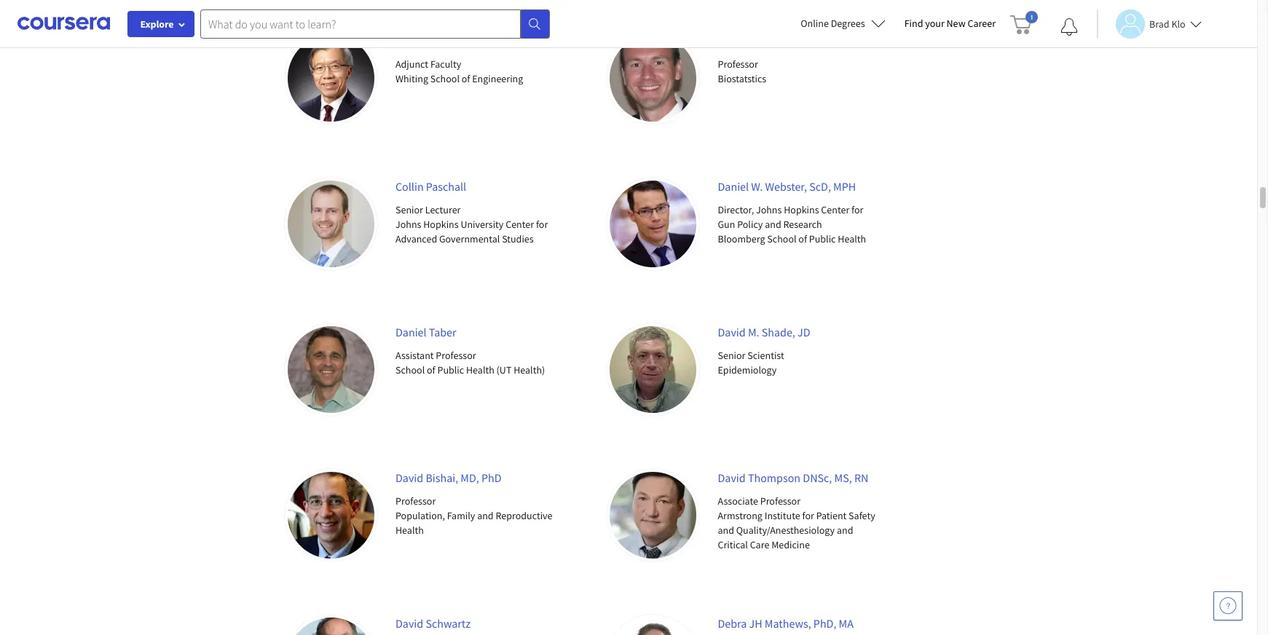 Task type: describe. For each thing, give the bounding box(es) containing it.
md,
[[461, 471, 479, 485]]

ciprian m. crainiceanu image
[[607, 32, 700, 125]]

and up "critical"
[[718, 524, 735, 537]]

shopping cart: 1 item image
[[1011, 11, 1039, 34]]

policy
[[738, 218, 763, 231]]

david schwartz
[[396, 617, 471, 631]]

institute
[[765, 509, 801, 523]]

degrees
[[831, 17, 866, 30]]

debra jh mathews, phd, ma link
[[718, 617, 854, 631]]

governmental
[[439, 232, 500, 246]]

ma
[[839, 617, 854, 631]]

research
[[784, 218, 823, 231]]

brad klo button
[[1098, 9, 1202, 38]]

shade,
[[762, 325, 796, 340]]

david bishai, md, phd
[[396, 471, 502, 485]]

daniel w. webster, scd, mph
[[718, 179, 857, 194]]

university
[[461, 218, 504, 231]]

explore button
[[128, 11, 195, 37]]

phd
[[482, 471, 502, 485]]

daniel for daniel taber
[[396, 325, 427, 340]]

and down patient
[[837, 524, 854, 537]]

show notifications image
[[1061, 18, 1079, 36]]

ciprian m. crainiceanu
[[718, 34, 827, 48]]

(ut
[[497, 364, 512, 377]]

daniel w. webster, scd, mph image
[[607, 178, 700, 271]]

david m. shade, jd
[[718, 325, 811, 340]]

w.
[[752, 179, 763, 194]]

collin paschall
[[396, 179, 467, 194]]

critical
[[718, 539, 748, 552]]

coursera image
[[17, 12, 110, 35]]

chung-fu chang image
[[285, 32, 378, 125]]

health)
[[514, 364, 545, 377]]

find your new career link
[[898, 15, 1004, 33]]

assistant professor school of public health (ut health)
[[396, 349, 545, 377]]

health for daniel taber
[[466, 364, 495, 377]]

ciprian m. crainiceanu link
[[718, 34, 827, 48]]

your
[[926, 17, 945, 30]]

patient
[[817, 509, 847, 523]]

public inside assistant professor school of public health (ut health)
[[438, 364, 464, 377]]

daniel taber
[[396, 325, 457, 340]]

david for david bishai, md, phd
[[396, 471, 424, 485]]

david for david schwartz
[[396, 617, 424, 631]]

for for david thompson dnsc, ms, rn
[[803, 509, 815, 523]]

david bishai, md, phd image
[[285, 469, 378, 562]]

david bishai, md, phd link
[[396, 471, 502, 485]]

jd
[[798, 325, 811, 340]]

david schwartz link
[[396, 617, 471, 631]]

armstrong
[[718, 509, 763, 523]]

scd,
[[810, 179, 832, 194]]

collin paschall link
[[396, 179, 467, 194]]

gun
[[718, 218, 736, 231]]

adjunct faculty whiting school of engineering
[[396, 58, 524, 85]]

ms,
[[835, 471, 853, 485]]

debra
[[718, 617, 747, 631]]

david for david m. shade, jd
[[718, 325, 746, 340]]

population,
[[396, 509, 445, 523]]

public inside director,  johns hopkins center for gun policy and research bloomberg school of public health
[[810, 232, 836, 246]]

professor inside associate professor armstrong institute for patient safety and quality/anesthesiology and critical care medicine
[[761, 495, 801, 508]]

paschall
[[426, 179, 467, 194]]

quality/anesthesiology
[[737, 524, 835, 537]]

professor inside professor biostatstics
[[718, 58, 759, 71]]

daniel taber link
[[396, 325, 457, 340]]

m. for david
[[748, 325, 760, 340]]

safety
[[849, 509, 876, 523]]

mathews,
[[765, 617, 812, 631]]

hopkins inside director,  johns hopkins center for gun policy and research bloomberg school of public health
[[784, 203, 820, 216]]

schwartz
[[426, 617, 471, 631]]

center inside senior lecturer johns hopkins university center for advanced governmental studies
[[506, 218, 534, 231]]

for for daniel w. webster, scd, mph
[[852, 203, 864, 216]]

associate
[[718, 495, 759, 508]]

find
[[905, 17, 924, 30]]

daniel for daniel w. webster, scd, mph
[[718, 179, 749, 194]]

klo
[[1172, 17, 1186, 30]]

chung-fu chang
[[396, 34, 476, 48]]

bloomberg
[[718, 232, 766, 246]]

professor inside the professor population, family and reproductive health
[[396, 495, 436, 508]]

online degrees
[[801, 17, 866, 30]]

collin
[[396, 179, 424, 194]]

health inside director,  johns hopkins center for gun policy and research bloomberg school of public health
[[838, 232, 867, 246]]

school inside adjunct faculty whiting school of engineering
[[431, 72, 460, 85]]

of inside adjunct faculty whiting school of engineering
[[462, 72, 470, 85]]

chung-fu chang link
[[396, 34, 476, 48]]



Task type: vqa. For each thing, say whether or not it's contained in the screenshot.


Task type: locate. For each thing, give the bounding box(es) containing it.
2 horizontal spatial of
[[799, 232, 808, 246]]

thompson
[[748, 471, 801, 485]]

health for david bishai, md, phd
[[396, 524, 424, 537]]

1 horizontal spatial senior
[[718, 349, 746, 362]]

rn
[[855, 471, 869, 485]]

johns up policy
[[756, 203, 782, 216]]

center inside director,  johns hopkins center for gun policy and research bloomberg school of public health
[[822, 203, 850, 216]]

jh
[[750, 617, 763, 631]]

0 horizontal spatial public
[[438, 364, 464, 377]]

new
[[947, 17, 966, 30]]

2 horizontal spatial for
[[852, 203, 864, 216]]

david m. shade, jd image
[[607, 324, 700, 417]]

1 vertical spatial health
[[466, 364, 495, 377]]

taber
[[429, 325, 457, 340]]

health down mph
[[838, 232, 867, 246]]

for inside associate professor armstrong institute for patient safety and quality/anesthesiology and critical care medicine
[[803, 509, 815, 523]]

0 horizontal spatial of
[[427, 364, 436, 377]]

brad
[[1150, 17, 1170, 30]]

0 vertical spatial center
[[822, 203, 850, 216]]

senior lecturer johns hopkins university center for advanced governmental studies
[[396, 203, 548, 246]]

and inside director,  johns hopkins center for gun policy and research bloomberg school of public health
[[765, 218, 782, 231]]

2 horizontal spatial school
[[768, 232, 797, 246]]

and right family
[[477, 509, 494, 523]]

debra jh mathews, phd, ma
[[718, 617, 854, 631]]

hopkins down lecturer
[[424, 218, 459, 231]]

advanced
[[396, 232, 437, 246]]

daniel w. webster, scd, mph link
[[718, 179, 857, 194]]

johns
[[756, 203, 782, 216], [396, 218, 422, 231]]

1 vertical spatial m.
[[748, 325, 760, 340]]

school down research at right
[[768, 232, 797, 246]]

None search field
[[200, 9, 550, 38]]

director,  johns hopkins center for gun policy and research bloomberg school of public health
[[718, 203, 867, 246]]

2 horizontal spatial health
[[838, 232, 867, 246]]

senior for david m. shade, jd
[[718, 349, 746, 362]]

1 vertical spatial school
[[768, 232, 797, 246]]

1 vertical spatial for
[[536, 218, 548, 231]]

1 horizontal spatial for
[[803, 509, 815, 523]]

daniel up director,
[[718, 179, 749, 194]]

explore
[[140, 17, 174, 31]]

0 vertical spatial johns
[[756, 203, 782, 216]]

director,
[[718, 203, 754, 216]]

bishai,
[[426, 471, 459, 485]]

center up studies
[[506, 218, 534, 231]]

senior up epidemiology
[[718, 349, 746, 362]]

online degrees button
[[790, 7, 898, 39]]

school inside assistant professor school of public health (ut health)
[[396, 364, 425, 377]]

daniel up assistant on the bottom left
[[396, 325, 427, 340]]

johns up 'advanced'
[[396, 218, 422, 231]]

collin paschall image
[[285, 178, 378, 271]]

public down taber
[[438, 364, 464, 377]]

chung-
[[396, 34, 431, 48]]

daniel
[[718, 179, 749, 194], [396, 325, 427, 340]]

senior for collin paschall
[[396, 203, 423, 216]]

ciprian
[[718, 34, 753, 48]]

fu
[[431, 34, 443, 48]]

and right policy
[[765, 218, 782, 231]]

dnsc,
[[803, 471, 833, 485]]

0 vertical spatial m.
[[756, 34, 767, 48]]

1 vertical spatial johns
[[396, 218, 422, 231]]

family
[[447, 509, 475, 523]]

senior scientist epidemiology
[[718, 349, 785, 377]]

of
[[462, 72, 470, 85], [799, 232, 808, 246], [427, 364, 436, 377]]

0 vertical spatial health
[[838, 232, 867, 246]]

johns inside senior lecturer johns hopkins university center for advanced governmental studies
[[396, 218, 422, 231]]

school inside director,  johns hopkins center for gun policy and research bloomberg school of public health
[[768, 232, 797, 246]]

center
[[822, 203, 850, 216], [506, 218, 534, 231]]

adjunct
[[396, 58, 429, 71]]

0 horizontal spatial daniel
[[396, 325, 427, 340]]

0 horizontal spatial hopkins
[[424, 218, 459, 231]]

david for david thompson dnsc, ms, rn
[[718, 471, 746, 485]]

0 horizontal spatial senior
[[396, 203, 423, 216]]

school
[[431, 72, 460, 85], [768, 232, 797, 246], [396, 364, 425, 377]]

for inside director,  johns hopkins center for gun policy and research bloomberg school of public health
[[852, 203, 864, 216]]

professor biostatstics
[[718, 58, 767, 85]]

health down population,
[[396, 524, 424, 537]]

find your new career
[[905, 17, 996, 30]]

2 vertical spatial of
[[427, 364, 436, 377]]

health
[[838, 232, 867, 246], [466, 364, 495, 377], [396, 524, 424, 537]]

of down assistant on the bottom left
[[427, 364, 436, 377]]

and inside the professor population, family and reproductive health
[[477, 509, 494, 523]]

1 vertical spatial center
[[506, 218, 534, 231]]

crainiceanu
[[769, 34, 827, 48]]

hopkins up research at right
[[784, 203, 820, 216]]

1 horizontal spatial of
[[462, 72, 470, 85]]

medicine
[[772, 539, 810, 552]]

0 vertical spatial daniel
[[718, 179, 749, 194]]

0 horizontal spatial for
[[536, 218, 548, 231]]

school down faculty
[[431, 72, 460, 85]]

for right 'university'
[[536, 218, 548, 231]]

for
[[852, 203, 864, 216], [536, 218, 548, 231], [803, 509, 815, 523]]

help center image
[[1220, 598, 1238, 615]]

hopkins inside senior lecturer johns hopkins university center for advanced governmental studies
[[424, 218, 459, 231]]

0 vertical spatial hopkins
[[784, 203, 820, 216]]

of inside director,  johns hopkins center for gun policy and research bloomberg school of public health
[[799, 232, 808, 246]]

engineering
[[472, 72, 524, 85]]

webster,
[[766, 179, 808, 194]]

professor down taber
[[436, 349, 476, 362]]

health inside the professor population, family and reproductive health
[[396, 524, 424, 537]]

1 horizontal spatial johns
[[756, 203, 782, 216]]

david up associate at the bottom right
[[718, 471, 746, 485]]

0 horizontal spatial johns
[[396, 218, 422, 231]]

phd,
[[814, 617, 837, 631]]

What do you want to learn? text field
[[200, 9, 521, 38]]

m. right ciprian
[[756, 34, 767, 48]]

school down assistant on the bottom left
[[396, 364, 425, 377]]

reproductive
[[496, 509, 553, 523]]

scientist
[[748, 349, 785, 362]]

of left engineering
[[462, 72, 470, 85]]

1 vertical spatial public
[[438, 364, 464, 377]]

1 horizontal spatial hopkins
[[784, 203, 820, 216]]

public
[[810, 232, 836, 246], [438, 364, 464, 377]]

whiting
[[396, 72, 429, 85]]

of down research at right
[[799, 232, 808, 246]]

brad klo
[[1150, 17, 1186, 30]]

1 horizontal spatial daniel
[[718, 179, 749, 194]]

david m. shade, jd link
[[718, 325, 811, 340]]

1 vertical spatial daniel
[[396, 325, 427, 340]]

chang
[[445, 34, 476, 48]]

health left (ut
[[466, 364, 495, 377]]

david up senior scientist epidemiology
[[718, 325, 746, 340]]

lecturer
[[425, 203, 461, 216]]

1 horizontal spatial public
[[810, 232, 836, 246]]

m. for ciprian
[[756, 34, 767, 48]]

2 vertical spatial school
[[396, 364, 425, 377]]

david left bishai,
[[396, 471, 424, 485]]

0 vertical spatial public
[[810, 232, 836, 246]]

1 vertical spatial of
[[799, 232, 808, 246]]

m. left "shade," on the bottom right of page
[[748, 325, 760, 340]]

biostatstics
[[718, 72, 767, 85]]

0 vertical spatial for
[[852, 203, 864, 216]]

0 vertical spatial school
[[431, 72, 460, 85]]

professor
[[718, 58, 759, 71], [436, 349, 476, 362], [396, 495, 436, 508], [761, 495, 801, 508]]

online
[[801, 17, 829, 30]]

david thompson dnsc, ms, rn link
[[718, 471, 869, 485]]

0 horizontal spatial health
[[396, 524, 424, 537]]

0 vertical spatial senior
[[396, 203, 423, 216]]

care
[[750, 539, 770, 552]]

studies
[[502, 232, 534, 246]]

professor inside assistant professor school of public health (ut health)
[[436, 349, 476, 362]]

1 vertical spatial senior
[[718, 349, 746, 362]]

mph
[[834, 179, 857, 194]]

senior down collin
[[396, 203, 423, 216]]

1 vertical spatial hopkins
[[424, 218, 459, 231]]

daniel taber image
[[285, 324, 378, 417]]

career
[[968, 17, 996, 30]]

1 horizontal spatial school
[[431, 72, 460, 85]]

center down mph
[[822, 203, 850, 216]]

epidemiology
[[718, 364, 777, 377]]

m.
[[756, 34, 767, 48], [748, 325, 760, 340]]

public down research at right
[[810, 232, 836, 246]]

assistant
[[396, 349, 434, 362]]

professor up biostatstics
[[718, 58, 759, 71]]

david left schwartz
[[396, 617, 424, 631]]

2 vertical spatial for
[[803, 509, 815, 523]]

1 horizontal spatial health
[[466, 364, 495, 377]]

for down mph
[[852, 203, 864, 216]]

david thompson dnsc, ms, rn image
[[607, 469, 700, 562]]

professor population, family and reproductive health
[[396, 495, 553, 537]]

david thompson dnsc, ms, rn
[[718, 471, 869, 485]]

0 vertical spatial of
[[462, 72, 470, 85]]

professor up institute
[[761, 495, 801, 508]]

senior inside senior lecturer johns hopkins university center for advanced governmental studies
[[396, 203, 423, 216]]

0 horizontal spatial center
[[506, 218, 534, 231]]

for left patient
[[803, 509, 815, 523]]

of inside assistant professor school of public health (ut health)
[[427, 364, 436, 377]]

professor up population,
[[396, 495, 436, 508]]

2 vertical spatial health
[[396, 524, 424, 537]]

health inside assistant professor school of public health (ut health)
[[466, 364, 495, 377]]

hopkins
[[784, 203, 820, 216], [424, 218, 459, 231]]

1 horizontal spatial center
[[822, 203, 850, 216]]

0 horizontal spatial school
[[396, 364, 425, 377]]

johns inside director,  johns hopkins center for gun policy and research bloomberg school of public health
[[756, 203, 782, 216]]

for inside senior lecturer johns hopkins university center for advanced governmental studies
[[536, 218, 548, 231]]

senior inside senior scientist epidemiology
[[718, 349, 746, 362]]



